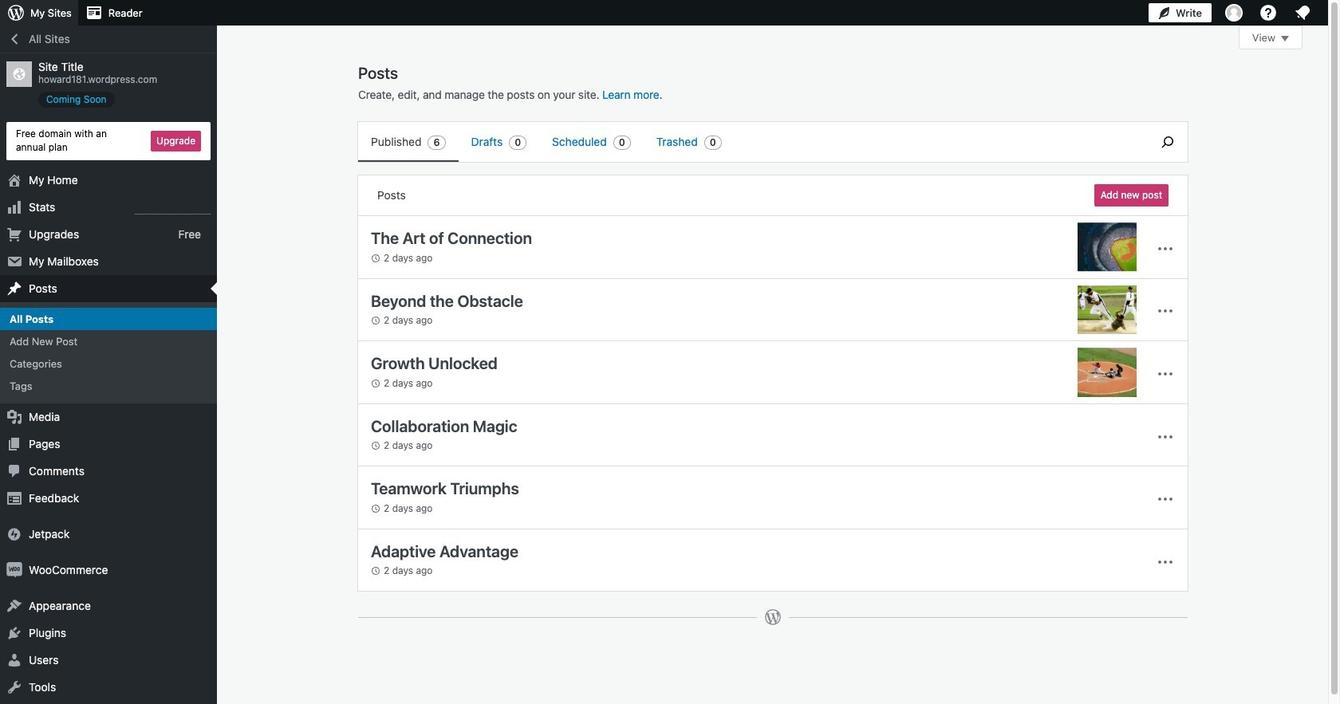 Task type: describe. For each thing, give the bounding box(es) containing it.
manage your notifications image
[[1293, 3, 1313, 22]]

3 toggle menu image from the top
[[1156, 365, 1175, 384]]

1 toggle menu image from the top
[[1156, 239, 1175, 258]]

2 toggle menu image from the top
[[1156, 302, 1175, 321]]

help image
[[1259, 3, 1278, 22]]

open search image
[[1148, 132, 1188, 152]]



Task type: locate. For each thing, give the bounding box(es) containing it.
main content
[[357, 26, 1303, 643]]

img image
[[6, 527, 22, 543], [6, 563, 22, 579]]

toggle menu image
[[1156, 427, 1175, 446]]

5 toggle menu image from the top
[[1156, 553, 1175, 572]]

toggle menu image
[[1156, 239, 1175, 258], [1156, 302, 1175, 321], [1156, 365, 1175, 384], [1156, 490, 1175, 509], [1156, 553, 1175, 572]]

2 img image from the top
[[6, 563, 22, 579]]

4 toggle menu image from the top
[[1156, 490, 1175, 509]]

my profile image
[[1226, 4, 1243, 22]]

None search field
[[1148, 122, 1188, 162]]

menu
[[358, 122, 1140, 162]]

1 vertical spatial img image
[[6, 563, 22, 579]]

1 img image from the top
[[6, 527, 22, 543]]

0 vertical spatial img image
[[6, 527, 22, 543]]

highest hourly views 0 image
[[135, 204, 211, 214]]

closed image
[[1281, 36, 1289, 41]]



Task type: vqa. For each thing, say whether or not it's contained in the screenshot.
2nd plugin icon from left
no



